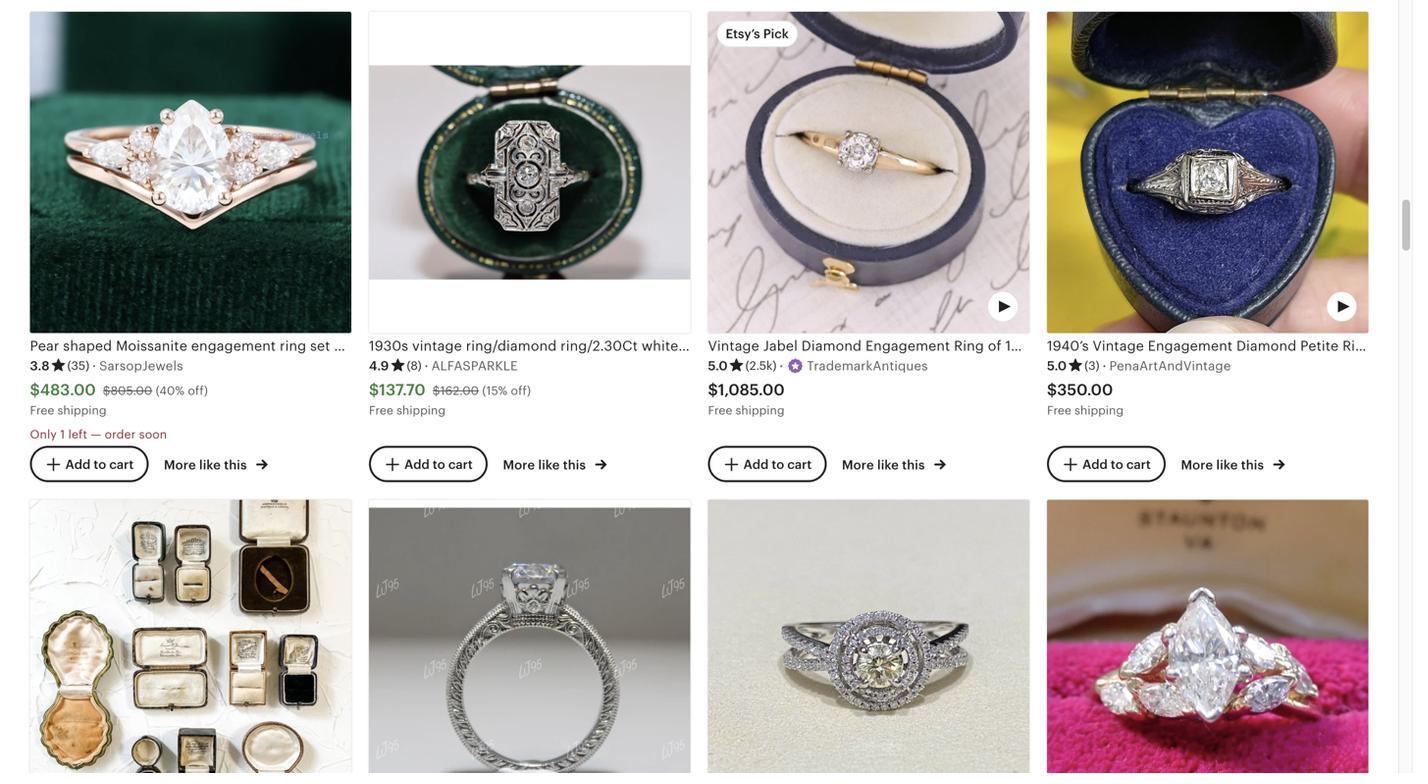 Task type: vqa. For each thing, say whether or not it's contained in the screenshot.
fourth like from left
yes



Task type: locate. For each thing, give the bounding box(es) containing it.
2 like from the left
[[538, 458, 560, 473]]

4 add to cart from the left
[[1083, 457, 1151, 472]]

more like this link for 1,085.00
[[842, 454, 946, 474]]

4 to from the left
[[1111, 457, 1124, 472]]

vintage 1.67 tw marquise diamond engagement ring in 14k yellow gold image
[[1047, 500, 1369, 773]]

2 more from the left
[[503, 458, 535, 473]]

(35)
[[67, 359, 89, 372]]

add to cart down $ 350.00 free shipping
[[1083, 457, 1151, 472]]

ring right the petite at the right top of the page
[[1343, 338, 1373, 354]]

1 5.0 from the left
[[708, 359, 728, 373]]

only 1 left — order soon
[[30, 428, 167, 441]]

2 this from the left
[[563, 458, 586, 473]]

1920s vintage 2.75 ct white round cut lab-created diamond engagement ring, filigree art deco ring, antique engagement ring, gift for women image
[[369, 500, 690, 773]]

0 horizontal spatial ring
[[954, 338, 984, 354]]

14k
[[1005, 338, 1027, 354]]

· right (8)
[[425, 359, 429, 373]]

more for 137.70
[[503, 458, 535, 473]]

(15%
[[482, 384, 508, 397]]

vintage up (2.5k)
[[708, 338, 760, 354]]

2 · from the left
[[425, 359, 429, 373]]

(2.5k)
[[746, 359, 777, 372]]

1 horizontal spatial ring
[[1343, 338, 1373, 354]]

3 · from the left
[[780, 359, 784, 373]]

2 add to cart button from the left
[[369, 446, 488, 483]]

1 diamond from the left
[[802, 338, 862, 354]]

off) right (40%
[[188, 384, 208, 397]]

add down $ 350.00 free shipping
[[1083, 457, 1108, 472]]

2 diamond from the left
[[1237, 338, 1297, 354]]

0 horizontal spatial off)
[[188, 384, 208, 397]]

1 like from the left
[[199, 458, 221, 473]]

3 cart from the left
[[788, 457, 812, 472]]

to down only 1 left — order soon
[[94, 457, 106, 472]]

to for 1,085.00
[[772, 457, 784, 472]]

engagement
[[866, 338, 950, 354], [1148, 338, 1233, 354]]

diamond
[[802, 338, 862, 354], [1237, 338, 1297, 354]]

$
[[30, 381, 40, 399], [369, 381, 379, 399], [708, 381, 718, 399], [1047, 381, 1057, 399], [103, 384, 111, 397], [433, 384, 440, 397]]

2 vintage from the left
[[1093, 338, 1144, 354]]

shipping down 137.70
[[397, 404, 446, 417]]

· down jabel
[[780, 359, 784, 373]]

vintage
[[708, 338, 760, 354], [1093, 338, 1144, 354]]

this for 350.00
[[1241, 458, 1264, 473]]

diamond right jabel
[[802, 338, 862, 354]]

add to cart button
[[30, 446, 148, 483], [369, 446, 488, 483], [708, 446, 827, 483], [1047, 446, 1166, 483]]

1 more like this from the left
[[164, 458, 250, 473]]

0 horizontal spatial vintage
[[708, 338, 760, 354]]

2 add from the left
[[405, 457, 430, 472]]

etsy's pick
[[726, 27, 789, 41]]

shipping
[[57, 404, 106, 417], [397, 404, 446, 417], [736, 404, 785, 417], [1075, 404, 1124, 417]]

more like this link
[[164, 454, 268, 474], [503, 454, 607, 474], [842, 454, 946, 474], [1181, 454, 1285, 474]]

0 horizontal spatial engagement
[[866, 338, 950, 354]]

off) right "(15%" at the left of page
[[511, 384, 531, 397]]

1 horizontal spatial off)
[[511, 384, 531, 397]]

·
[[92, 359, 96, 373], [425, 359, 429, 373], [780, 359, 784, 373], [1103, 359, 1107, 373]]

3 shipping from the left
[[736, 404, 785, 417]]

to down $ 137.70 $ 162.00 (15% off) free shipping
[[433, 457, 445, 472]]

add for 350.00
[[1083, 457, 1108, 472]]

ring
[[954, 338, 984, 354], [1343, 338, 1373, 354]]

2 more like this link from the left
[[503, 454, 607, 474]]

free down 1,085.00 at the right
[[708, 404, 733, 417]]

4.9
[[369, 359, 389, 373]]

add to cart button for 1,085.00
[[708, 446, 827, 483]]

shipping down 1,085.00 at the right
[[736, 404, 785, 417]]

add to cart down $ 1,085.00 free shipping
[[744, 457, 812, 472]]

2 shipping from the left
[[397, 404, 446, 417]]

3 add to cart button from the left
[[708, 446, 827, 483]]

like
[[199, 458, 221, 473], [538, 458, 560, 473], [877, 458, 899, 473], [1217, 458, 1238, 473]]

1 horizontal spatial engagement
[[1148, 338, 1233, 354]]

1 off) from the left
[[188, 384, 208, 397]]

add to cart for 1,085.00
[[744, 457, 812, 472]]

4 shipping from the left
[[1075, 404, 1124, 417]]

shipping down 350.00
[[1075, 404, 1124, 417]]

3 more from the left
[[842, 458, 874, 473]]

free down 137.70
[[369, 404, 393, 417]]

4 more like this link from the left
[[1181, 454, 1285, 474]]

off) inside $ 483.00 $ 805.00 (40% off) free shipping
[[188, 384, 208, 397]]

left
[[68, 428, 87, 441]]

vintage up (3)
[[1093, 338, 1144, 354]]

like for 350.00
[[1217, 458, 1238, 473]]

free inside $ 137.70 $ 162.00 (15% off) free shipping
[[369, 404, 393, 417]]

more
[[164, 458, 196, 473], [503, 458, 535, 473], [842, 458, 874, 473], [1181, 458, 1213, 473]]

· right (35)
[[92, 359, 96, 373]]

pear shaped moissanite engagement ring set vintage art deco rose gold unique engagement ring women diamond wedding bridal promise gift image
[[30, 12, 351, 333]]

1 free from the left
[[30, 404, 54, 417]]

2 add to cart from the left
[[405, 457, 473, 472]]

3 add to cart from the left
[[744, 457, 812, 472]]

shipping down 483.00
[[57, 404, 106, 417]]

off) for 483.00
[[188, 384, 208, 397]]

0 horizontal spatial diamond
[[802, 338, 862, 354]]

more like this
[[164, 458, 250, 473], [503, 458, 589, 473], [842, 458, 928, 473], [1181, 458, 1268, 473]]

1 horizontal spatial 5.0
[[1047, 359, 1067, 373]]

5.0 for 350.00
[[1047, 359, 1067, 373]]

free down 350.00
[[1047, 404, 1072, 417]]

3 more like this from the left
[[842, 458, 928, 473]]

2 more like this from the left
[[503, 458, 589, 473]]

4 cart from the left
[[1127, 457, 1151, 472]]

1 this from the left
[[224, 458, 247, 473]]

2 free from the left
[[369, 404, 393, 417]]

add
[[65, 457, 91, 472], [405, 457, 430, 472], [744, 457, 769, 472], [1083, 457, 1108, 472]]

product video element for 14k white gold .64ctw round cut fancy light yellow diamond halo engagement ring size 7 image
[[708, 500, 1030, 773]]

cart for 137.70
[[448, 457, 473, 472]]

4 more from the left
[[1181, 458, 1213, 473]]

jabel
[[763, 338, 798, 354]]

4 · from the left
[[1103, 359, 1107, 373]]

add to cart
[[65, 457, 134, 472], [405, 457, 473, 472], [744, 457, 812, 472], [1083, 457, 1151, 472]]

to down $ 350.00 free shipping
[[1111, 457, 1124, 472]]

$ inside $ 1,085.00 free shipping
[[708, 381, 718, 399]]

add down left
[[65, 457, 91, 472]]

1 horizontal spatial vintage
[[1093, 338, 1144, 354]]

4 add from the left
[[1083, 457, 1108, 472]]

soon
[[139, 428, 167, 441]]

like for 1,085.00
[[877, 458, 899, 473]]

cart
[[109, 457, 134, 472], [448, 457, 473, 472], [788, 457, 812, 472], [1127, 457, 1151, 472]]

5.0 up 1,085.00 at the right
[[708, 359, 728, 373]]

2 cart from the left
[[448, 457, 473, 472]]

shipping inside $ 1,085.00 free shipping
[[736, 404, 785, 417]]

$ for 137.70
[[369, 381, 379, 399]]

of
[[988, 338, 1002, 354]]

diamond left the petite at the right top of the page
[[1237, 338, 1297, 354]]

add down $ 137.70 $ 162.00 (15% off) free shipping
[[405, 457, 430, 472]]

0 horizontal spatial 5.0
[[708, 359, 728, 373]]

1 add to cart from the left
[[65, 457, 134, 472]]

1 horizontal spatial diamond
[[1237, 338, 1297, 354]]

off)
[[188, 384, 208, 397], [511, 384, 531, 397]]

add to cart down $ 137.70 $ 162.00 (15% off) free shipping
[[405, 457, 473, 472]]

137.70
[[379, 381, 426, 399]]

more for 1,085.00
[[842, 458, 874, 473]]

3 free from the left
[[708, 404, 733, 417]]

2 5.0 from the left
[[1047, 359, 1067, 373]]

to
[[94, 457, 106, 472], [433, 457, 445, 472], [772, 457, 784, 472], [1111, 457, 1124, 472]]

4 like from the left
[[1217, 458, 1238, 473]]

to for 137.70
[[433, 457, 445, 472]]

$ for 1,085.00
[[708, 381, 718, 399]]

etsy's
[[726, 27, 760, 41]]

3 this from the left
[[902, 458, 925, 473]]

shipping inside $ 137.70 $ 162.00 (15% off) free shipping
[[397, 404, 446, 417]]

$ inside $ 350.00 free shipping
[[1047, 381, 1057, 399]]

· right (3)
[[1103, 359, 1107, 373]]

2 off) from the left
[[511, 384, 531, 397]]

$ 483.00 $ 805.00 (40% off) free shipping
[[30, 381, 208, 417]]

3 add from the left
[[744, 457, 769, 472]]

4 free from the left
[[1047, 404, 1072, 417]]

to down $ 1,085.00 free shipping
[[772, 457, 784, 472]]

this for 137.70
[[563, 458, 586, 473]]

add to cart button down $ 137.70 $ 162.00 (15% off) free shipping
[[369, 446, 488, 483]]

1 · from the left
[[92, 359, 96, 373]]

more like this link for 137.70
[[503, 454, 607, 474]]

4 this from the left
[[1241, 458, 1264, 473]]

free
[[30, 404, 54, 417], [369, 404, 393, 417], [708, 404, 733, 417], [1047, 404, 1072, 417]]

1940's vintage engagement diamond petite ring
[[1047, 338, 1373, 354]]

1
[[60, 428, 65, 441]]

add to cart button down $ 350.00 free shipping
[[1047, 446, 1166, 483]]

14k white gold .64ctw round cut fancy light yellow diamond halo engagement ring size 7 image
[[708, 500, 1030, 773]]

add to cart button down —
[[30, 446, 148, 483]]

4 add to cart button from the left
[[1047, 446, 1166, 483]]

off) inside $ 137.70 $ 162.00 (15% off) free shipping
[[511, 384, 531, 397]]

product video element
[[708, 12, 1030, 333], [1047, 12, 1369, 333], [30, 500, 351, 773], [369, 500, 690, 773], [708, 500, 1030, 773], [1047, 500, 1369, 773]]

2 engagement from the left
[[1148, 338, 1233, 354]]

free up only
[[30, 404, 54, 417]]

1 cart from the left
[[109, 457, 134, 472]]

162.00
[[440, 384, 479, 397]]

add down $ 1,085.00 free shipping
[[744, 457, 769, 472]]

3 to from the left
[[772, 457, 784, 472]]

1 shipping from the left
[[57, 404, 106, 417]]

order
[[105, 428, 136, 441]]

this
[[224, 458, 247, 473], [563, 458, 586, 473], [902, 458, 925, 473], [1241, 458, 1264, 473]]

3 more like this link from the left
[[842, 454, 946, 474]]

· for 350.00
[[1103, 359, 1107, 373]]

483.00
[[40, 381, 96, 399]]

1 ring from the left
[[954, 338, 984, 354]]

shipping inside $ 483.00 $ 805.00 (40% off) free shipping
[[57, 404, 106, 417]]

2 to from the left
[[433, 457, 445, 472]]

add to cart down only 1 left — order soon
[[65, 457, 134, 472]]

ring left 'of'
[[954, 338, 984, 354]]

add to cart button down $ 1,085.00 free shipping
[[708, 446, 827, 483]]

to for 350.00
[[1111, 457, 1124, 472]]

shipping inside $ 350.00 free shipping
[[1075, 404, 1124, 417]]

3 like from the left
[[877, 458, 899, 473]]

more like this link for 350.00
[[1181, 454, 1285, 474]]

1940's
[[1047, 338, 1089, 354]]

5.0 down the gold
[[1047, 359, 1067, 373]]

4 more like this from the left
[[1181, 458, 1268, 473]]

5.0
[[708, 359, 728, 373], [1047, 359, 1067, 373]]



Task type: describe. For each thing, give the bounding box(es) containing it.
cart for 350.00
[[1127, 457, 1151, 472]]

3.8
[[30, 359, 50, 373]]

$ for 483.00
[[30, 381, 40, 399]]

more like this for 137.70
[[503, 458, 589, 473]]

free inside $ 350.00 free shipping
[[1047, 404, 1072, 417]]

free inside $ 1,085.00 free shipping
[[708, 404, 733, 417]]

$ for 350.00
[[1047, 381, 1057, 399]]

add to cart for 137.70
[[405, 457, 473, 472]]

petite
[[1301, 338, 1339, 354]]

1 more like this link from the left
[[164, 454, 268, 474]]

350.00
[[1057, 381, 1113, 399]]

product video element for the 'vintage 1.67 tw marquise diamond engagement ring in 14k yellow gold' image
[[1047, 500, 1369, 773]]

· for 1,085.00
[[780, 359, 784, 373]]

· for 137.70
[[425, 359, 429, 373]]

product video element for the vintage jabel diamond engagement ring of 14k gold image
[[708, 12, 1030, 333]]

add for 1,085.00
[[744, 457, 769, 472]]

1 add to cart button from the left
[[30, 446, 148, 483]]

1 vintage from the left
[[708, 338, 760, 354]]

—
[[91, 428, 101, 441]]

$ 1,085.00 free shipping
[[708, 381, 785, 417]]

product video element for 1920s vintage 2.75 ct white round cut lab-created diamond engagement ring, filigree art deco ring, antique engagement ring, gift for women image
[[369, 500, 690, 773]]

only
[[30, 428, 57, 441]]

product video element for 1940's vintage engagement diamond petite ring image
[[1047, 12, 1369, 333]]

like for 137.70
[[538, 458, 560, 473]]

1,085.00
[[718, 381, 785, 399]]

pick
[[763, 27, 789, 41]]

1930s vintage ring/diamond ring/2.30ct white round cut ring/engagement wedding ring/925 sterling silver/antique engagement ring/gifts/rings image
[[369, 12, 690, 333]]

cart for 1,085.00
[[788, 457, 812, 472]]

2 ring from the left
[[1343, 338, 1373, 354]]

product video element for antique push pin ring boxes from england image
[[30, 500, 351, 773]]

1 to from the left
[[94, 457, 106, 472]]

antique push pin ring boxes from england image
[[30, 500, 351, 773]]

free inside $ 483.00 $ 805.00 (40% off) free shipping
[[30, 404, 54, 417]]

(40%
[[156, 384, 185, 397]]

1940's vintage engagement diamond petite ring image
[[1047, 12, 1369, 333]]

this for 1,085.00
[[902, 458, 925, 473]]

off) for 137.70
[[511, 384, 531, 397]]

(3)
[[1085, 359, 1100, 372]]

add to cart button for 137.70
[[369, 446, 488, 483]]

add to cart button for 350.00
[[1047, 446, 1166, 483]]

(8)
[[407, 359, 422, 372]]

1 more from the left
[[164, 458, 196, 473]]

more like this for 350.00
[[1181, 458, 1268, 473]]

$ 137.70 $ 162.00 (15% off) free shipping
[[369, 381, 531, 417]]

more for 350.00
[[1181, 458, 1213, 473]]

vintage jabel diamond engagement ring of 14k gold image
[[708, 12, 1030, 333]]

1 add from the left
[[65, 457, 91, 472]]

1 engagement from the left
[[866, 338, 950, 354]]

gold
[[1031, 338, 1063, 354]]

vintage jabel diamond engagement ring of 14k gold
[[708, 338, 1063, 354]]

$ 350.00 free shipping
[[1047, 381, 1124, 417]]

add for 137.70
[[405, 457, 430, 472]]

add to cart for 350.00
[[1083, 457, 1151, 472]]

more like this for 1,085.00
[[842, 458, 928, 473]]

805.00
[[111, 384, 152, 397]]

5.0 for 1,085.00
[[708, 359, 728, 373]]



